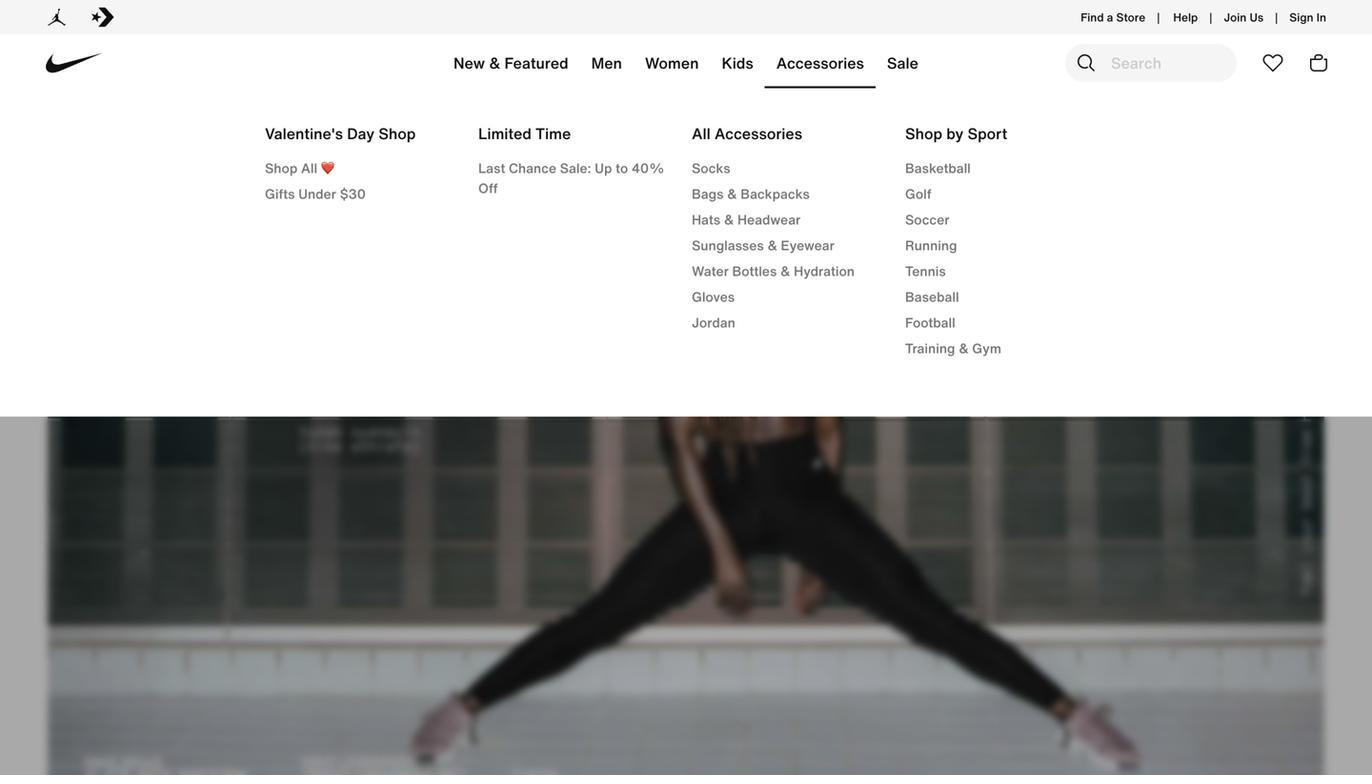 Task type: locate. For each thing, give the bounding box(es) containing it.
1 vertical spatial new
[[273, 123, 297, 140]]

gloves
[[692, 287, 735, 307]]

1 horizontal spatial |
[[1210, 9, 1213, 26]]

& right hats
[[724, 210, 734, 229]]

&
[[489, 51, 501, 74], [727, 184, 738, 204], [724, 210, 734, 229], [768, 235, 778, 255], [781, 261, 791, 281], [959, 338, 969, 358]]

shop inside shop all our new markdowns main content
[[202, 123, 230, 140]]

featured
[[505, 51, 569, 74]]

us
[[1250, 9, 1264, 26]]

women link
[[634, 40, 711, 93]]

bottles
[[733, 261, 777, 281]]

shop left by
[[906, 122, 943, 145]]

| for join us
[[1276, 9, 1279, 26]]

eyewear
[[781, 235, 835, 255]]

all inside main content
[[233, 123, 247, 140]]

gifts
[[265, 184, 295, 204]]

last chance sale: up to 40% off
[[479, 158, 665, 198]]

all inside shop all ❤️ gifts under $30
[[301, 158, 318, 178]]

our
[[250, 123, 270, 140]]

new
[[454, 51, 485, 74], [273, 123, 297, 140]]

bags & backpacks link
[[692, 184, 894, 204]]

golf
[[906, 184, 932, 204]]

shop inside shop all ❤️ gifts under $30
[[265, 158, 298, 178]]

open search modal image
[[1075, 51, 1098, 74]]

find a store link
[[1078, 1, 1150, 33]]

shop
[[379, 122, 416, 145], [906, 122, 943, 145], [202, 123, 230, 140], [265, 158, 298, 178]]

sunglasses
[[692, 235, 764, 255]]

under
[[299, 184, 336, 204]]

& left gym
[[959, 338, 969, 358]]

new inside new & featured link
[[454, 51, 485, 74]]

sale:
[[560, 158, 592, 178]]

1 | from the left
[[1158, 9, 1161, 26]]

store
[[1117, 9, 1146, 26]]

0 horizontal spatial |
[[1158, 9, 1161, 26]]

2 | from the left
[[1210, 9, 1213, 26]]

soccer
[[906, 210, 950, 229]]

|
[[1158, 9, 1161, 26], [1210, 9, 1213, 26], [1276, 9, 1279, 26]]

accessories up the 'all accessories' link
[[777, 51, 865, 74]]

join
[[1224, 9, 1247, 26]]

sign in button
[[1290, 1, 1327, 33]]

| left join
[[1210, 9, 1213, 26]]

shop by sport
[[906, 122, 1008, 145]]

1 horizontal spatial new
[[454, 51, 485, 74]]

new right our
[[273, 123, 297, 140]]

kids link
[[711, 40, 765, 93]]

women
[[645, 51, 699, 74]]

by
[[947, 122, 964, 145]]

new & featured
[[454, 51, 569, 74]]

limited
[[479, 122, 532, 145]]

menu bar
[[0, 38, 1373, 417]]

accessories up socks link
[[715, 122, 803, 145]]

2 horizontal spatial all
[[692, 122, 711, 145]]

3 | from the left
[[1276, 9, 1279, 26]]

join us
[[1224, 9, 1264, 26]]

baseball
[[906, 287, 960, 307]]

socks bags & backpacks hats & headwear sunglasses & eyewear water bottles & hydration gloves jordan
[[692, 158, 855, 332]]

men
[[592, 51, 622, 74]]

Search Products text field
[[1066, 44, 1237, 82]]

1 horizontal spatial all
[[301, 158, 318, 178]]

last
[[479, 158, 506, 178]]

all accessories
[[692, 122, 803, 145]]

shop all ❤️ gifts under $30
[[265, 158, 366, 204]]

shop up gifts
[[265, 158, 298, 178]]

sport
[[968, 122, 1008, 145]]

0 horizontal spatial all
[[233, 123, 247, 140]]

& right bags
[[727, 184, 738, 204]]

running
[[906, 235, 958, 255]]

accessories
[[777, 51, 865, 74], [715, 122, 803, 145]]

| left help link at the right top of page
[[1158, 9, 1161, 26]]

headwear
[[738, 210, 801, 229]]

gifts under $30 link
[[265, 184, 467, 204]]

sale
[[887, 51, 919, 74]]

all up socks
[[692, 122, 711, 145]]

0 vertical spatial new
[[454, 51, 485, 74]]

hats & headwear link
[[692, 210, 894, 230]]

bags
[[692, 184, 724, 204]]

join us link
[[1224, 1, 1264, 33]]

| right us
[[1276, 9, 1279, 26]]

basketball link
[[906, 158, 1108, 178]]

all left ❤️
[[301, 158, 318, 178]]

0 horizontal spatial new
[[273, 123, 297, 140]]

all left our
[[233, 123, 247, 140]]

shop for shop all ❤️ gifts under $30
[[265, 158, 298, 178]]

up
[[595, 158, 612, 178]]

jordan
[[692, 313, 736, 332]]

to
[[616, 158, 628, 178]]

all for shop all ❤️ gifts under $30
[[301, 158, 318, 178]]

gloves link
[[692, 287, 894, 307]]

socks
[[692, 158, 731, 178]]

1 vertical spatial accessories
[[715, 122, 803, 145]]

shop left our
[[202, 123, 230, 140]]

2 horizontal spatial |
[[1276, 9, 1279, 26]]

new left featured
[[454, 51, 485, 74]]

training
[[906, 338, 956, 358]]



Task type: describe. For each thing, give the bounding box(es) containing it.
in
[[1317, 9, 1327, 26]]

shop all our new markdowns
[[202, 123, 361, 140]]

a
[[1107, 9, 1114, 26]]

golf link
[[906, 184, 1108, 204]]

all for shop all our new markdowns
[[233, 123, 247, 140]]

shop all our new markdowns link
[[202, 123, 361, 140]]

valentine's day shop link
[[265, 122, 467, 145]]

all accessories link
[[692, 122, 894, 145]]

basketball golf soccer running tennis baseball football training & gym
[[906, 158, 1002, 358]]

running link
[[906, 235, 1108, 255]]

off
[[479, 178, 498, 198]]

training & gym link
[[906, 338, 1108, 358]]

❤️
[[321, 158, 334, 178]]

shop for shop all our new markdowns
[[202, 123, 230, 140]]

shop for shop by sport
[[906, 122, 943, 145]]

limited time
[[479, 122, 571, 145]]

football link
[[906, 313, 1108, 333]]

tennis
[[906, 261, 946, 281]]

socks link
[[692, 158, 894, 178]]

kids
[[722, 51, 754, 74]]

chance
[[509, 158, 557, 178]]

sale link
[[876, 40, 930, 93]]

markdowns
[[300, 123, 361, 140]]

valentine's
[[265, 122, 343, 145]]

| for find a store
[[1158, 9, 1161, 26]]

help link
[[1166, 5, 1206, 30]]

valentine's day shop
[[265, 122, 416, 145]]

hats
[[692, 210, 721, 229]]

& down sunglasses & eyewear "link"
[[781, 261, 791, 281]]

limited time button
[[479, 122, 571, 145]]

gym
[[973, 338, 1002, 358]]

find
[[1081, 9, 1104, 26]]

water
[[692, 261, 729, 281]]

jordan link
[[692, 313, 894, 333]]

& left featured
[[489, 51, 501, 74]]

find a store
[[1081, 9, 1146, 26]]

new & featured link
[[442, 40, 580, 93]]

new inside shop all our new markdowns main content
[[273, 123, 297, 140]]

water bottles & hydration link
[[692, 261, 894, 281]]

shop right day
[[379, 122, 416, 145]]

favorites image
[[1262, 51, 1285, 74]]

shop all our new markdowns main content
[[0, 92, 1373, 775]]

tennis link
[[906, 261, 1108, 281]]

basketball
[[906, 158, 971, 178]]

soccer link
[[906, 210, 1108, 230]]

& inside basketball golf soccer running tennis baseball football training & gym
[[959, 338, 969, 358]]

$30
[[340, 184, 366, 204]]

nike home page image
[[36, 26, 111, 101]]

football
[[906, 313, 956, 332]]

shop all ❤️ link
[[265, 158, 467, 178]]

time
[[536, 122, 571, 145]]

sign in
[[1290, 9, 1327, 26]]

| for help
[[1210, 9, 1213, 26]]

menu bar containing new & featured
[[0, 38, 1373, 417]]

day
[[347, 122, 375, 145]]

shop by sport link
[[906, 122, 1108, 145]]

help
[[1174, 9, 1199, 26]]

converse image
[[92, 6, 114, 29]]

men link
[[580, 40, 634, 93]]

accessories link
[[765, 40, 876, 93]]

& down headwear
[[768, 235, 778, 255]]

sign
[[1290, 9, 1314, 26]]

baseball link
[[906, 287, 1108, 307]]

jordan image
[[46, 6, 69, 29]]

last chance sale: up to 40% off link
[[479, 158, 681, 198]]

0 vertical spatial accessories
[[777, 51, 865, 74]]

sunglasses & eyewear link
[[692, 235, 894, 255]]

backpacks
[[741, 184, 810, 204]]

40%
[[632, 158, 665, 178]]

hydration
[[794, 261, 855, 281]]



